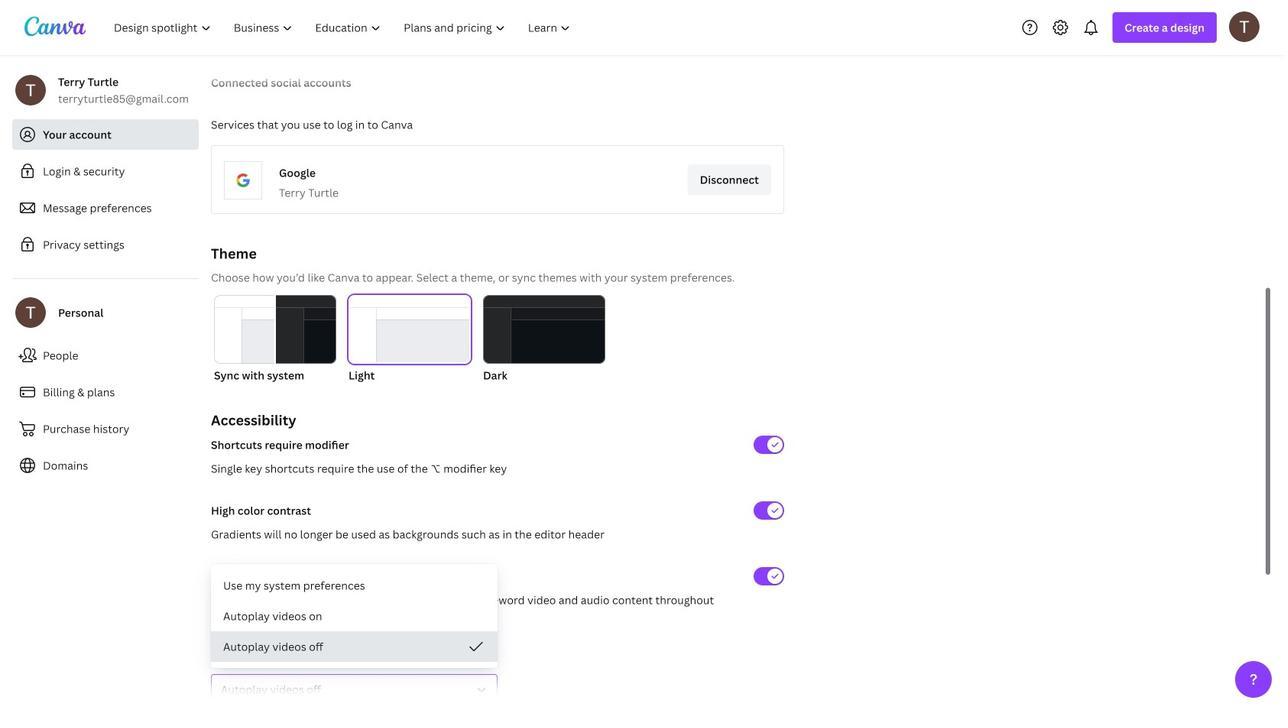 Task type: vqa. For each thing, say whether or not it's contained in the screenshot.
second "option" from the bottom
yes



Task type: locate. For each thing, give the bounding box(es) containing it.
list box
[[211, 571, 498, 662]]

top level navigation element
[[104, 12, 584, 43]]

None button
[[214, 295, 337, 384], [349, 295, 471, 384], [483, 295, 606, 384], [211, 675, 498, 705], [214, 295, 337, 384], [349, 295, 471, 384], [483, 295, 606, 384], [211, 675, 498, 705]]

1 option from the top
[[211, 571, 498, 601]]

option
[[211, 571, 498, 601], [211, 601, 498, 632], [211, 632, 498, 662]]

2 option from the top
[[211, 601, 498, 632]]



Task type: describe. For each thing, give the bounding box(es) containing it.
3 option from the top
[[211, 632, 498, 662]]

terry turtle image
[[1230, 11, 1260, 42]]



